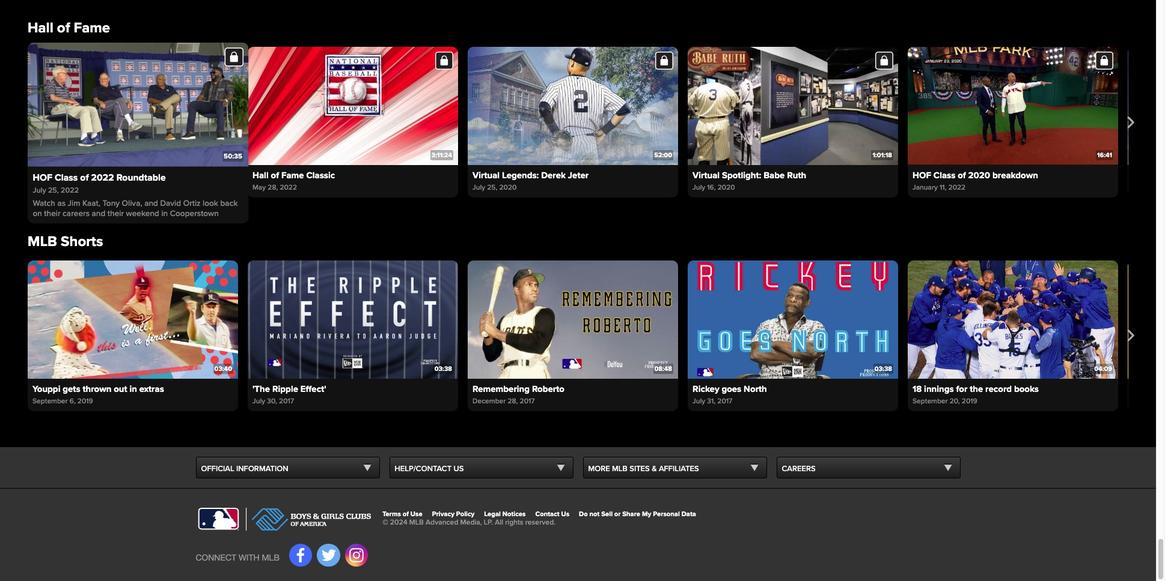 Task type: vqa. For each thing, say whether or not it's contained in the screenshot.


Task type: locate. For each thing, give the bounding box(es) containing it.
18 innings for the record books september 20, 2019
[[913, 384, 1039, 406]]

0 vertical spatial 28,
[[268, 183, 278, 192]]

jim
[[68, 199, 80, 209]]

2 their from the left
[[107, 209, 124, 219]]

terms of use link
[[382, 511, 422, 519]]

2017 right 31,
[[717, 397, 732, 406]]

hof class of 2022 roundtable image
[[28, 43, 249, 167], [28, 47, 238, 165]]

2 virtual from the left
[[693, 170, 720, 181]]

25,
[[47, 183, 57, 192], [487, 183, 497, 192], [48, 186, 59, 195]]

03:38 for effect'
[[435, 365, 452, 373]]

2 horizontal spatial 2017
[[717, 397, 732, 406]]

'the
[[252, 384, 270, 395]]

16,
[[707, 183, 716, 192]]

2019 for for
[[962, 397, 977, 406]]

2 horizontal spatial 2020
[[968, 170, 990, 181]]

january
[[913, 183, 938, 192]]

1 vertical spatial 28,
[[508, 397, 518, 406]]

1 virtual from the left
[[473, 170, 500, 181]]

in inside hof class of 2022 roundtable july 25, 2022 watch as jim kaat, tony oliva, and david ortiz look back on their careers and their weekend in cooperstown
[[161, 209, 168, 219]]

kaat,
[[82, 199, 100, 209]]

in inside youppi gets thrown out in extras september 6, 2019
[[129, 384, 137, 395]]

roundtable inside hof class of 2022 roundtable july 25, 2022 watch as jim kaat, tony oliva, and david ortiz look back on their careers and their weekend in cooperstown
[[116, 172, 166, 183]]

0 horizontal spatial september
[[32, 397, 68, 406]]

2020 inside hof class of 2020 breakdown january 11, 2022
[[968, 170, 990, 181]]

july inside the virtual spotlight: babe ruth july 16, 2020
[[693, 183, 705, 192]]

1 horizontal spatial 2020
[[718, 183, 735, 192]]

2019 inside youppi gets thrown out in extras september 6, 2019
[[77, 397, 93, 406]]

© 2024 mlb advanced media, lp. all rights reserved.
[[382, 519, 556, 528]]

2020 inside the virtual spotlight: babe ruth july 16, 2020
[[718, 183, 735, 192]]

0 horizontal spatial their
[[44, 209, 60, 219]]

class inside hof class of 2020 breakdown january 11, 2022
[[933, 170, 955, 181]]

september down innings
[[913, 397, 948, 406]]

on
[[33, 209, 42, 219]]

04:09
[[1094, 365, 1112, 373]]

0 horizontal spatial hall
[[28, 19, 53, 37]]

2022 inside hof class of 2020 breakdown january 11, 2022
[[948, 183, 966, 192]]

03:38
[[435, 365, 452, 373], [875, 365, 892, 373]]

1 horizontal spatial their
[[107, 209, 124, 219]]

1 september from the left
[[32, 397, 68, 406]]

or
[[614, 511, 621, 519]]

facebook image
[[293, 549, 308, 563]]

virtual inside virtual legends: derek jeter july 25, 2020
[[473, 170, 500, 181]]

use
[[410, 511, 422, 519]]

hof inside hof class of 2020 breakdown january 11, 2022
[[913, 170, 931, 181]]

mlb right with
[[262, 554, 280, 563]]

contact us
[[535, 511, 569, 519]]

2019 for thrown
[[77, 397, 93, 406]]

david
[[160, 199, 181, 209]]

roundtable inside hof class of 2022 roundtable july 25, 2022
[[112, 170, 159, 181]]

in
[[161, 209, 168, 219], [129, 384, 137, 395]]

0 horizontal spatial virtual
[[473, 170, 500, 181]]

2020 down the legends:
[[499, 183, 517, 192]]

2017 down ripple
[[279, 397, 294, 406]]

mlb inside 'dropdown button'
[[612, 465, 628, 474]]

2020 left the breakdown
[[968, 170, 990, 181]]

mlb
[[28, 233, 57, 251], [612, 465, 628, 474], [409, 519, 424, 528], [262, 554, 280, 563]]

connect
[[196, 554, 236, 563]]

books
[[1014, 384, 1039, 395]]

hall of fame
[[28, 19, 110, 37]]

2 2017 from the left
[[520, 397, 535, 406]]

virtual left the legends:
[[473, 170, 500, 181]]

their right on
[[44, 209, 60, 219]]

shorts
[[61, 233, 103, 251]]

0 horizontal spatial 2019
[[77, 397, 93, 406]]

july
[[32, 183, 45, 192], [473, 183, 485, 192], [693, 183, 705, 192], [33, 186, 46, 195], [252, 397, 265, 406], [693, 397, 705, 406]]

1 03:38 from the left
[[435, 365, 452, 373]]

0 horizontal spatial in
[[129, 384, 137, 395]]

2017 inside remembering roberto december 28, 2017
[[520, 397, 535, 406]]

thrown
[[83, 384, 111, 395]]

2019 inside "18 innings for the record books september 20, 2019"
[[962, 397, 977, 406]]

2017 inside rickey goes north july 31, 2017
[[717, 397, 732, 406]]

class inside hof class of 2022 roundtable july 25, 2022 watch as jim kaat, tony oliva, and david ortiz look back on their careers and their weekend in cooperstown
[[55, 172, 78, 183]]

0 horizontal spatial 03:38
[[435, 365, 452, 373]]

virtual
[[473, 170, 500, 181], [693, 170, 720, 181]]

2019
[[77, 397, 93, 406], [962, 397, 977, 406]]

0 horizontal spatial 2017
[[279, 397, 294, 406]]

youppi
[[32, 384, 60, 395]]

0 vertical spatial hall
[[28, 19, 53, 37]]

class for hof class of 2020 breakdown
[[933, 170, 955, 181]]

2 03:38 from the left
[[875, 365, 892, 373]]

with
[[239, 554, 259, 563]]

2020 for virtual legends: derek jeter
[[499, 183, 517, 192]]

class
[[53, 170, 75, 181], [933, 170, 955, 181], [55, 172, 78, 183]]

virtual for virtual legends: derek jeter
[[473, 170, 500, 181]]

1 horizontal spatial in
[[161, 209, 168, 219]]

mlb left sites
[[612, 465, 628, 474]]

fame inside hall of fame classic may 28, 2022
[[281, 170, 304, 181]]

0 vertical spatial in
[[161, 209, 168, 219]]

virtual inside the virtual spotlight: babe ruth july 16, 2020
[[693, 170, 720, 181]]

hall inside hall of fame classic may 28, 2022
[[252, 170, 269, 181]]

policy
[[456, 511, 474, 519]]

2019 right 6,
[[77, 397, 93, 406]]

september inside "18 innings for the record books september 20, 2019"
[[913, 397, 948, 406]]

virtual up 16, at the top of the page
[[693, 170, 720, 181]]

1 horizontal spatial fame
[[281, 170, 304, 181]]

september down youppi
[[32, 397, 68, 406]]

2017 down roberto
[[520, 397, 535, 406]]

25, inside hof class of 2022 roundtable july 25, 2022 watch as jim kaat, tony oliva, and david ortiz look back on their careers and their weekend in cooperstown
[[48, 186, 59, 195]]

of inside hall of fame classic may 28, 2022
[[271, 170, 279, 181]]

1 vertical spatial hall
[[252, 170, 269, 181]]

hof
[[32, 170, 51, 181], [913, 170, 931, 181], [33, 172, 52, 183]]

1 horizontal spatial 28,
[[508, 397, 518, 406]]

of
[[57, 19, 70, 37], [78, 170, 86, 181], [271, 170, 279, 181], [958, 170, 966, 181], [80, 172, 89, 183], [403, 511, 409, 519]]

hof for hof class of 2020 breakdown
[[913, 170, 931, 181]]

classic
[[306, 170, 335, 181]]

hof inside hof class of 2022 roundtable july 25, 2022
[[32, 170, 51, 181]]

2019 down the
[[962, 397, 977, 406]]

virtual legends: derek jeter image
[[468, 47, 678, 165]]

careers
[[63, 209, 90, 219]]

their right kaat,
[[107, 209, 124, 219]]

jeter
[[568, 170, 589, 181]]

weekend
[[126, 209, 159, 219]]

0 horizontal spatial 28,
[[268, 183, 278, 192]]

2 2019 from the left
[[962, 397, 977, 406]]

2017 inside ''the ripple effect' july 30, 2017'
[[279, 397, 294, 406]]

0 vertical spatial fame
[[74, 19, 110, 37]]

contact
[[535, 511, 559, 519]]

mlb down on
[[28, 233, 57, 251]]

all
[[495, 519, 503, 528]]

goes
[[722, 384, 741, 395]]

hall for hall of fame
[[28, 19, 53, 37]]

2017
[[279, 397, 294, 406], [520, 397, 535, 406], [717, 397, 732, 406]]

0 horizontal spatial fame
[[74, 19, 110, 37]]

help/contact us
[[395, 465, 464, 474]]

july inside virtual legends: derek jeter july 25, 2020
[[473, 183, 485, 192]]

september for youppi
[[32, 397, 68, 406]]

september
[[32, 397, 68, 406], [913, 397, 948, 406]]

1 vertical spatial in
[[129, 384, 137, 395]]

roundtable
[[112, 170, 159, 181], [116, 172, 166, 183]]

july inside hof class of 2022 roundtable july 25, 2022
[[32, 183, 45, 192]]

1 horizontal spatial 2019
[[962, 397, 977, 406]]

more mlb sites & affiliates button
[[583, 457, 767, 479]]

remembering roberto image
[[468, 261, 678, 379]]

hall of fame classic image
[[248, 47, 458, 165]]

0 horizontal spatial 2020
[[499, 183, 517, 192]]

2 september from the left
[[913, 397, 948, 406]]

2017 for rickey
[[717, 397, 732, 406]]

legal
[[484, 511, 501, 519]]

babe
[[764, 170, 785, 181]]

hall for hall of fame classic may 28, 2022
[[252, 170, 269, 181]]

1 2019 from the left
[[77, 397, 93, 406]]

2020 right 16, at the top of the page
[[718, 183, 735, 192]]

2020
[[968, 170, 990, 181], [499, 183, 517, 192], [718, 183, 735, 192]]

28, right may
[[268, 183, 278, 192]]

2022
[[88, 170, 110, 181], [91, 172, 114, 183], [59, 183, 76, 192], [280, 183, 297, 192], [948, 183, 966, 192], [61, 186, 79, 195]]

1 2017 from the left
[[279, 397, 294, 406]]

2020 inside virtual legends: derek jeter july 25, 2020
[[499, 183, 517, 192]]

rickey
[[693, 384, 719, 395]]

28, down remembering
[[508, 397, 518, 406]]

virtual legends: derek jeter july 25, 2020
[[473, 170, 589, 192]]

fame
[[74, 19, 110, 37], [281, 170, 304, 181]]

28, inside hall of fame classic may 28, 2022
[[268, 183, 278, 192]]

mlb shorts
[[28, 233, 103, 251]]

more mlb sites & affiliates
[[588, 465, 699, 474]]

16:41
[[1097, 152, 1112, 159]]

september inside youppi gets thrown out in extras september 6, 2019
[[32, 397, 68, 406]]

derek
[[541, 170, 566, 181]]

1 horizontal spatial virtual
[[693, 170, 720, 181]]

in right out
[[129, 384, 137, 395]]

1 horizontal spatial september
[[913, 397, 948, 406]]

18 innings for the record books image
[[908, 261, 1118, 379]]

and right "careers"
[[92, 209, 105, 219]]

and right oliva,
[[144, 199, 158, 209]]

information
[[236, 465, 288, 474]]

as
[[57, 199, 66, 209]]

connect with mlb
[[196, 554, 280, 563]]

1 horizontal spatial 2017
[[520, 397, 535, 406]]

in right weekend
[[161, 209, 168, 219]]

their
[[44, 209, 60, 219], [107, 209, 124, 219]]

hof class of 2022 roundtable july 25, 2022 watch as jim kaat, tony oliva, and david ortiz look back on their careers and their weekend in cooperstown
[[33, 172, 238, 219]]

us
[[454, 465, 464, 474]]

1 horizontal spatial 03:38
[[875, 365, 892, 373]]

sell
[[601, 511, 613, 519]]

class inside hof class of 2022 roundtable july 25, 2022
[[53, 170, 75, 181]]

3:11:24
[[432, 152, 452, 159]]

©
[[382, 519, 388, 528]]

gets
[[63, 384, 80, 395]]

11,
[[940, 183, 947, 192]]

1 vertical spatial fame
[[281, 170, 304, 181]]

3 2017 from the left
[[717, 397, 732, 406]]

25, inside hof class of 2022 roundtable july 25, 2022
[[47, 183, 57, 192]]

1 horizontal spatial hall
[[252, 170, 269, 181]]

fame for hall of fame
[[74, 19, 110, 37]]



Task type: describe. For each thing, give the bounding box(es) containing it.
july inside ''the ripple effect' july 30, 2017'
[[252, 397, 265, 406]]

look
[[203, 199, 218, 209]]

roberto
[[532, 384, 564, 395]]

ruth
[[787, 170, 806, 181]]

help/contact
[[395, 465, 452, 474]]

&
[[652, 465, 657, 474]]

legal notices
[[484, 511, 526, 519]]

'the ripple effect' image
[[248, 261, 458, 379]]

fame for hall of fame classic may 28, 2022
[[281, 170, 304, 181]]

legal notices link
[[484, 511, 526, 519]]

notices
[[502, 511, 526, 519]]

twitter image
[[321, 549, 336, 563]]

july inside rickey goes north july 31, 2017
[[693, 397, 705, 406]]

do not sell or share my personal data
[[579, 511, 696, 519]]

1 horizontal spatial and
[[144, 199, 158, 209]]

ortiz
[[183, 199, 201, 209]]

2020 for virtual spotlight: babe ruth
[[718, 183, 735, 192]]

spotlight:
[[722, 170, 761, 181]]

official information button
[[196, 457, 380, 479]]

2024
[[390, 519, 407, 528]]

1 hof class of 2022 roundtable image from the top
[[28, 43, 249, 167]]

hof for hof class of 2022 roundtable
[[32, 170, 51, 181]]

1:01:18
[[873, 152, 892, 159]]

extras
[[139, 384, 164, 395]]

1 their from the left
[[44, 209, 60, 219]]

rickey goes north image
[[688, 261, 898, 379]]

affiliates
[[659, 465, 699, 474]]

instagram image
[[349, 549, 364, 563]]

contact us link
[[535, 511, 569, 519]]

0 horizontal spatial and
[[92, 209, 105, 219]]

hof class of 2022 roundtable july 25, 2022
[[32, 170, 159, 192]]

2017 for 'the
[[279, 397, 294, 406]]

remembering roberto december 28, 2017
[[473, 384, 564, 406]]

september for 18
[[913, 397, 948, 406]]

tony
[[103, 199, 120, 209]]

legends:
[[502, 170, 539, 181]]

privacy policy link
[[432, 511, 474, 519]]

roundtable for hof class of 2022 roundtable july 25, 2022
[[112, 170, 159, 181]]

virtual legends: larry walker image
[[1128, 47, 1165, 165]]

25, inside virtual legends: derek jeter july 25, 2020
[[487, 183, 497, 192]]

ripple
[[272, 384, 298, 395]]

of inside hof class of 2022 roundtable july 25, 2022 watch as jim kaat, tony oliva, and david ortiz look back on their careers and their weekend in cooperstown
[[80, 172, 89, 183]]

data
[[682, 511, 696, 519]]

my
[[642, 511, 651, 519]]

north
[[744, 384, 767, 395]]

terms
[[382, 511, 401, 519]]

advanced
[[426, 519, 458, 528]]

motor city slice image
[[1128, 261, 1165, 379]]

25, for hof class of 2022 roundtable july 25, 2022 watch as jim kaat, tony oliva, and david ortiz look back on their careers and their weekend in cooperstown
[[48, 186, 59, 195]]

may
[[252, 183, 266, 192]]

03:40
[[214, 365, 232, 373]]

help/contact us button
[[389, 457, 573, 479]]

virtual for virtual spotlight: babe ruth
[[693, 170, 720, 181]]

sites
[[630, 465, 650, 474]]

rights
[[505, 519, 523, 528]]

class for hof class of 2022 roundtable
[[53, 170, 75, 181]]

breakdown
[[992, 170, 1038, 181]]

terms of use
[[382, 511, 422, 519]]

virtual spotlight: babe ruth image
[[688, 47, 898, 165]]

18
[[913, 384, 922, 395]]

mlb.com image
[[196, 509, 241, 531]]

official information
[[201, 465, 288, 474]]

lp.
[[484, 519, 493, 528]]

not
[[589, 511, 600, 519]]

25, for hof class of 2022 roundtable july 25, 2022
[[47, 183, 57, 192]]

personal
[[653, 511, 680, 519]]

remembering
[[473, 384, 530, 395]]

do not sell or share my personal data link
[[579, 511, 696, 519]]

youppi gets thrown out in extras image
[[28, 261, 238, 379]]

20,
[[950, 397, 960, 406]]

of inside hof class of 2020 breakdown january 11, 2022
[[958, 170, 966, 181]]

privacy policy
[[432, 511, 474, 519]]

08:48
[[654, 365, 672, 373]]

july inside hof class of 2022 roundtable july 25, 2022 watch as jim kaat, tony oliva, and david ortiz look back on their careers and their weekend in cooperstown
[[33, 186, 46, 195]]

media,
[[460, 519, 482, 528]]

december
[[473, 397, 506, 406]]

of inside hof class of 2022 roundtable july 25, 2022
[[78, 170, 86, 181]]

careers
[[782, 465, 816, 474]]

2 hof class of 2022 roundtable image from the top
[[28, 47, 238, 165]]

boys and girls club of america image
[[246, 509, 371, 531]]

03:38 for north
[[875, 365, 892, 373]]

hof inside hof class of 2022 roundtable july 25, 2022 watch as jim kaat, tony oliva, and david ortiz look back on their careers and their weekend in cooperstown
[[33, 172, 52, 183]]

2022 inside hall of fame classic may 28, 2022
[[280, 183, 297, 192]]

hof class of 2020 breakdown image
[[908, 47, 1118, 165]]

mlb down use
[[409, 519, 424, 528]]

watch
[[33, 199, 55, 209]]

hall of fame classic may 28, 2022
[[252, 170, 335, 192]]

privacy
[[432, 511, 454, 519]]

youppi gets thrown out in extras september 6, 2019
[[32, 384, 164, 406]]

virtual spotlight: babe ruth july 16, 2020
[[693, 170, 806, 192]]

us
[[561, 511, 569, 519]]

28, inside remembering roberto december 28, 2017
[[508, 397, 518, 406]]

cooperstown
[[170, 209, 219, 219]]

official
[[201, 465, 234, 474]]

roundtable for hof class of 2022 roundtable july 25, 2022 watch as jim kaat, tony oliva, and david ortiz look back on their careers and their weekend in cooperstown
[[116, 172, 166, 183]]

oliva,
[[122, 199, 142, 209]]

back
[[220, 199, 238, 209]]

6,
[[70, 397, 76, 406]]

hof class of 2020 breakdown january 11, 2022
[[913, 170, 1038, 192]]

rickey goes north july 31, 2017
[[693, 384, 767, 406]]

out
[[114, 384, 127, 395]]

do
[[579, 511, 588, 519]]

share
[[622, 511, 640, 519]]

record
[[985, 384, 1012, 395]]



